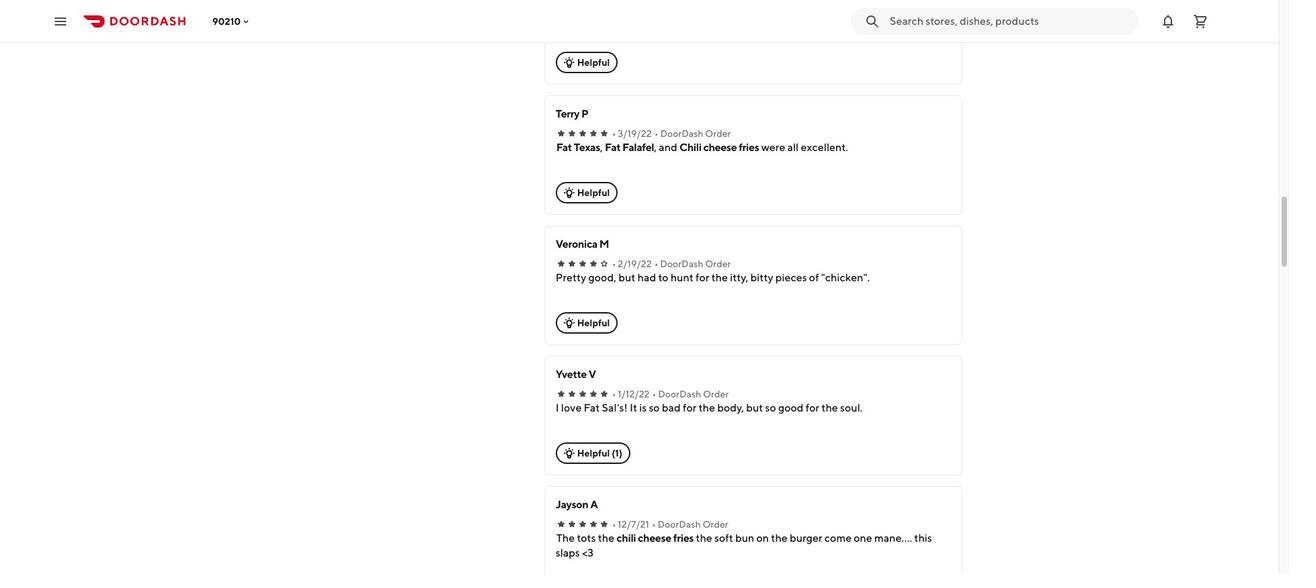 Task type: locate. For each thing, give the bounding box(es) containing it.
helpful inside button
[[577, 448, 610, 459]]

order
[[705, 128, 731, 139], [705, 259, 731, 270], [703, 389, 729, 400], [703, 520, 729, 530]]

helpful
[[577, 57, 610, 68], [577, 188, 610, 198], [577, 318, 610, 329], [577, 448, 610, 459]]

cheese right chili
[[703, 141, 737, 154]]

• up fat texas fat falafel
[[612, 128, 616, 139]]

p
[[582, 108, 589, 120]]

helpful for 3rd helpful 'button'
[[577, 318, 610, 329]]

helpful up p
[[577, 57, 610, 68]]

cheese down the • 12/7/21 • doordash order
[[638, 532, 672, 545]]

Store search: begin typing to search for stores available on DoorDash text field
[[890, 14, 1131, 29]]

• right 3/19/22
[[655, 128, 659, 139]]

helpful left (1)
[[577, 448, 610, 459]]

90210 button
[[212, 16, 252, 27]]

3 helpful from the top
[[577, 318, 610, 329]]

fat left falafel on the top of the page
[[605, 141, 621, 154]]

texas
[[574, 141, 600, 154]]

fat texas button
[[556, 141, 600, 155]]

cheese inside chili cheese fries button
[[703, 141, 737, 154]]

0 horizontal spatial fries
[[674, 532, 694, 545]]

12/7/21
[[618, 520, 649, 530]]

2 helpful from the top
[[577, 188, 610, 198]]

cheese for chili
[[703, 141, 737, 154]]

• 1/12/22 • doordash order
[[612, 389, 729, 400]]

4 helpful from the top
[[577, 448, 610, 459]]

chili cheese fries button
[[617, 532, 694, 547]]

fat left texas
[[556, 141, 572, 154]]

fries right chili
[[739, 141, 759, 154]]

2 helpful button from the top
[[556, 182, 618, 204]]

jayson
[[556, 499, 588, 512]]

•
[[612, 128, 616, 139], [655, 128, 659, 139], [612, 259, 616, 270], [655, 259, 659, 270], [612, 389, 616, 400], [652, 389, 656, 400], [612, 520, 616, 530], [652, 520, 656, 530]]

cheese
[[703, 141, 737, 154], [638, 532, 672, 545]]

fat
[[556, 141, 572, 154], [605, 141, 621, 154]]

helpful up v in the bottom left of the page
[[577, 318, 610, 329]]

0 vertical spatial helpful button
[[556, 52, 618, 73]]

0 vertical spatial cheese
[[703, 141, 737, 154]]

0 vertical spatial fries
[[739, 141, 759, 154]]

1 horizontal spatial fries
[[739, 141, 759, 154]]

1 horizontal spatial cheese
[[703, 141, 737, 154]]

fries down the • 12/7/21 • doordash order
[[674, 532, 694, 545]]

cheese inside chili cheese fries button
[[638, 532, 672, 545]]

1 vertical spatial fries
[[674, 532, 694, 545]]

order for v
[[703, 389, 729, 400]]

• 3/19/22 • doordash order
[[612, 128, 731, 139]]

1 horizontal spatial fat
[[605, 141, 621, 154]]

chili
[[617, 532, 636, 545]]

doordash up chili cheese fries
[[658, 520, 701, 530]]

0 horizontal spatial cheese
[[638, 532, 672, 545]]

• left the 1/12/22
[[612, 389, 616, 400]]

doordash
[[660, 128, 704, 139], [660, 259, 703, 270], [658, 389, 701, 400], [658, 520, 701, 530]]

order for m
[[705, 259, 731, 270]]

notification bell image
[[1160, 13, 1176, 29]]

doordash up chili
[[660, 128, 704, 139]]

2/19/22
[[618, 259, 652, 270]]

1 helpful from the top
[[577, 57, 610, 68]]

1 vertical spatial helpful button
[[556, 182, 618, 204]]

• up chili cheese fries
[[652, 520, 656, 530]]

0 horizontal spatial fat
[[556, 141, 572, 154]]

a
[[590, 499, 598, 512]]

2 vertical spatial helpful button
[[556, 313, 618, 334]]

order for p
[[705, 128, 731, 139]]

helpful button
[[556, 52, 618, 73], [556, 182, 618, 204], [556, 313, 618, 334]]

helpful button down texas
[[556, 182, 618, 204]]

helpful button up v in the bottom left of the page
[[556, 313, 618, 334]]

falafel
[[623, 141, 654, 154]]

yvette
[[556, 368, 587, 381]]

veronica m
[[556, 238, 609, 251]]

helpful down texas
[[577, 188, 610, 198]]

helpful button up p
[[556, 52, 618, 73]]

doordash right the 1/12/22
[[658, 389, 701, 400]]

chili cheese fries
[[680, 141, 759, 154]]

doordash right "2/19/22"
[[660, 259, 703, 270]]

fat falafel button
[[605, 141, 654, 155]]

fries
[[739, 141, 759, 154], [674, 532, 694, 545]]

1 helpful button from the top
[[556, 52, 618, 73]]

1 vertical spatial cheese
[[638, 532, 672, 545]]

• left "2/19/22"
[[612, 259, 616, 270]]

jayson a
[[556, 499, 598, 512]]



Task type: describe. For each thing, give the bounding box(es) containing it.
order for a
[[703, 520, 729, 530]]

helpful for second helpful 'button' from the bottom
[[577, 188, 610, 198]]

doordash for veronica m
[[660, 259, 703, 270]]

chili cheese fries button
[[680, 141, 759, 155]]

fries for chili cheese fries
[[674, 532, 694, 545]]

v
[[589, 368, 596, 381]]

helpful for first helpful 'button' from the top
[[577, 57, 610, 68]]

90210
[[212, 16, 241, 27]]

yvette v
[[556, 368, 596, 381]]

doordash for jayson a
[[658, 520, 701, 530]]

• right the 1/12/22
[[652, 389, 656, 400]]

• right "2/19/22"
[[655, 259, 659, 270]]

1 fat from the left
[[556, 141, 572, 154]]

doordash for yvette v
[[658, 389, 701, 400]]

terry p
[[556, 108, 589, 120]]

terry
[[556, 108, 580, 120]]

veronica
[[556, 238, 598, 251]]

chili cheese fries
[[617, 532, 694, 545]]

• 2/19/22 • doordash order
[[612, 259, 731, 270]]

• left 12/7/21
[[612, 520, 616, 530]]

helpful (1) button
[[556, 443, 631, 465]]

2 fat from the left
[[605, 141, 621, 154]]

m
[[600, 238, 609, 251]]

3/19/22
[[618, 128, 652, 139]]

(1)
[[612, 448, 623, 459]]

3 helpful button from the top
[[556, 313, 618, 334]]

helpful (1)
[[577, 448, 623, 459]]

fat texas fat falafel
[[556, 141, 654, 154]]

doordash for terry p
[[660, 128, 704, 139]]

open menu image
[[52, 13, 69, 29]]

fries for chili cheese fries
[[739, 141, 759, 154]]

• 12/7/21 • doordash order
[[612, 520, 729, 530]]

0 items, open order cart image
[[1193, 13, 1209, 29]]

cheese for chili
[[638, 532, 672, 545]]

chili
[[680, 141, 702, 154]]

1/12/22
[[618, 389, 650, 400]]



Task type: vqa. For each thing, say whether or not it's contained in the screenshot.
middle 1:40
no



